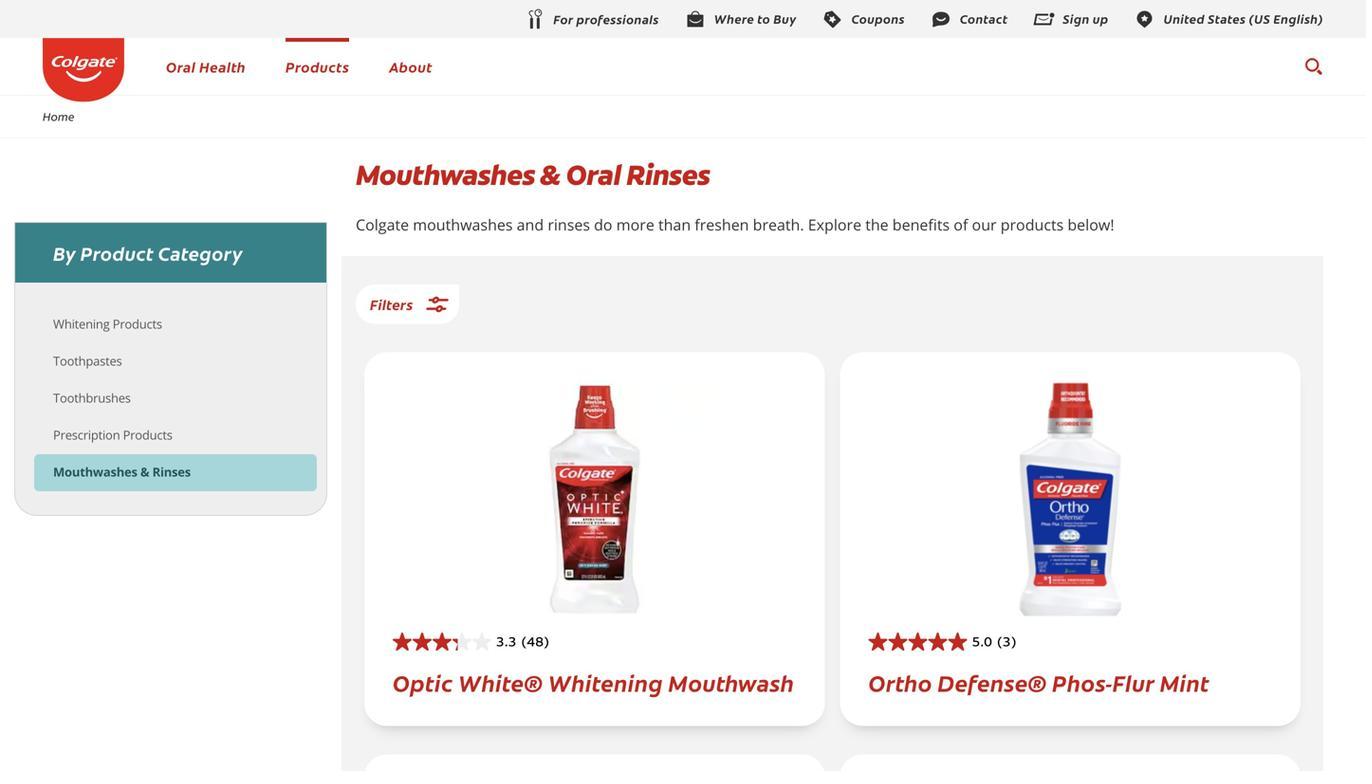 Task type: describe. For each thing, give the bounding box(es) containing it.
colgate mouthwashes and rinses do more than freshen breath. explore the benefits of our products below!
[[356, 214, 1114, 235]]

more
[[616, 214, 654, 235]]

& for oral
[[540, 157, 561, 194]]

prescription
[[53, 426, 120, 443]]

freshen
[[695, 214, 749, 235]]

category
[[158, 240, 243, 266]]

mouthwashes
[[413, 214, 513, 235]]

whitening products
[[53, 315, 162, 332]]

of
[[954, 214, 968, 235]]

below!
[[1068, 214, 1114, 235]]

do
[[594, 214, 612, 235]]

colgate® logo image
[[43, 38, 124, 102]]

0 vertical spatial rinses
[[626, 157, 709, 194]]

1 vertical spatial whitening
[[548, 666, 663, 698]]

toothbrushes link
[[53, 389, 131, 406]]

mouthwashes for mouthwashes & rinses
[[53, 463, 137, 480]]

(3)
[[997, 636, 1017, 650]]

about
[[389, 56, 432, 76]]

prescription products link
[[53, 426, 172, 443]]

mouthwashes & rinses
[[53, 463, 191, 480]]

phos-
[[1052, 666, 1112, 698]]

mouthwashes & rinses link
[[53, 463, 191, 480]]

(48)
[[521, 636, 549, 650]]

products button
[[286, 56, 349, 76]]

breath.
[[753, 214, 804, 235]]

location icon image
[[1133, 8, 1156, 31]]

explore
[[808, 214, 861, 235]]

the
[[865, 214, 889, 235]]

0 horizontal spatial rinses
[[152, 463, 191, 480]]

contact icon image
[[930, 8, 952, 31]]

1 vertical spatial oral
[[566, 157, 621, 194]]

oral health
[[166, 56, 246, 76]]

home link
[[30, 108, 87, 124]]

5.0 (3)
[[972, 636, 1017, 650]]

products for whitening products
[[113, 315, 162, 332]]

coupons icon image
[[821, 8, 844, 31]]



Task type: vqa. For each thing, say whether or not it's contained in the screenshot.
Prescription Products
yes



Task type: locate. For each thing, give the bounding box(es) containing it.
& down prescription products link
[[140, 463, 149, 480]]

our
[[972, 214, 997, 235]]

1 horizontal spatial rinses
[[626, 157, 709, 194]]

0 vertical spatial oral
[[166, 56, 196, 76]]

1 horizontal spatial whitening
[[548, 666, 663, 698]]

products left about
[[286, 56, 349, 76]]

1 horizontal spatial &
[[540, 157, 561, 194]]

optic
[[393, 666, 453, 698]]

ortho defense® phos-flur mint
[[868, 666, 1210, 698]]

about button
[[389, 56, 432, 76]]

3.3
[[496, 636, 517, 650]]

products
[[1001, 214, 1064, 235]]

mouthwashes
[[356, 157, 534, 194], [53, 463, 137, 480]]

rinses down prescription products link
[[152, 463, 191, 480]]

3.3 (48)
[[496, 636, 549, 650]]

whitening up toothpastes
[[53, 315, 110, 332]]

& up the rinses
[[540, 157, 561, 194]]

products up toothpastes
[[113, 315, 162, 332]]

by product category
[[53, 240, 243, 266]]

than
[[658, 214, 691, 235]]

benefits
[[892, 214, 950, 235]]

whitening down (48)
[[548, 666, 663, 698]]

0 horizontal spatial mouthwashes
[[53, 463, 137, 480]]

& for rinses
[[140, 463, 149, 480]]

toothbrushes
[[53, 389, 131, 406]]

sign up icon image
[[1033, 8, 1055, 31]]

0 horizontal spatial &
[[140, 463, 149, 480]]

toothpastes
[[53, 352, 122, 369]]

1 vertical spatial products
[[113, 315, 162, 332]]

products for prescription products
[[123, 426, 172, 443]]

oral
[[166, 56, 196, 76], [566, 157, 621, 194]]

colgate
[[356, 214, 409, 235]]

home
[[43, 108, 75, 124]]

flur
[[1112, 666, 1155, 698]]

0 vertical spatial mouthwashes
[[356, 157, 534, 194]]

0 vertical spatial &
[[540, 157, 561, 194]]

&
[[540, 157, 561, 194], [140, 463, 149, 480]]

for professionals icon image
[[523, 8, 546, 32]]

mouthwash
[[668, 666, 794, 698]]

oral left health
[[166, 56, 196, 76]]

rinses
[[548, 214, 590, 235]]

oral health button
[[166, 56, 246, 76]]

mouthwashes & oral rinses
[[356, 157, 709, 194]]

white®
[[458, 666, 543, 698]]

0 horizontal spatial whitening
[[53, 315, 110, 332]]

whitening
[[53, 315, 110, 332], [548, 666, 663, 698]]

1 vertical spatial rinses
[[152, 463, 191, 480]]

None search field
[[1303, 47, 1323, 85]]

whitening products link
[[53, 315, 162, 332]]

by
[[53, 240, 76, 266]]

5.0
[[972, 636, 992, 650]]

defense®
[[938, 666, 1047, 698]]

ortho
[[868, 666, 932, 698]]

2 vertical spatial products
[[123, 426, 172, 443]]

mouthwashes down prescription
[[53, 463, 137, 480]]

mouthwashes for mouthwashes & oral rinses
[[356, 157, 534, 194]]

1 vertical spatial &
[[140, 463, 149, 480]]

products up mouthwashes & rinses "link"
[[123, 426, 172, 443]]

0 vertical spatial products
[[286, 56, 349, 76]]

0 horizontal spatial oral
[[166, 56, 196, 76]]

health
[[199, 56, 246, 76]]

oral up do
[[566, 157, 621, 194]]

0 vertical spatial whitening
[[53, 315, 110, 332]]

product
[[80, 240, 154, 266]]

rinses up than
[[626, 157, 709, 194]]

optic white® whitening mouthwash
[[393, 666, 794, 698]]

and
[[517, 214, 544, 235]]

1 vertical spatial mouthwashes
[[53, 463, 137, 480]]

toothpastes link
[[53, 352, 122, 369]]

filters
[[370, 294, 413, 314]]

mint
[[1160, 666, 1210, 698]]

mouthwashes up mouthwashes
[[356, 157, 534, 194]]

filters button
[[356, 285, 459, 324]]

products
[[286, 56, 349, 76], [113, 315, 162, 332], [123, 426, 172, 443]]

rinses
[[626, 157, 709, 194], [152, 463, 191, 480]]

1 horizontal spatial oral
[[566, 157, 621, 194]]

1 horizontal spatial mouthwashes
[[356, 157, 534, 194]]

prescription products
[[53, 426, 172, 443]]

where to buy icon image
[[684, 8, 706, 31]]



